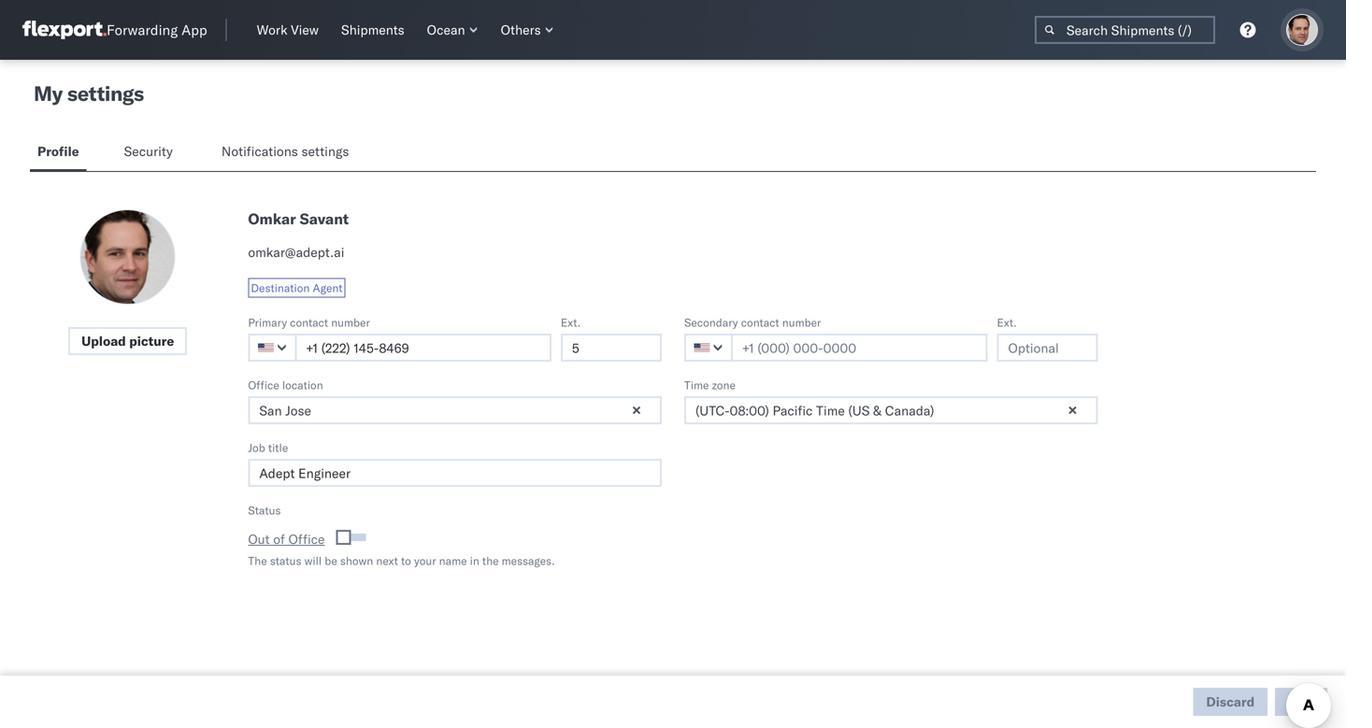Task type: locate. For each thing, give the bounding box(es) containing it.
number for primary contact number
[[331, 316, 370, 330]]

view
[[291, 22, 319, 38]]

2 united states text field from the left
[[684, 334, 733, 362]]

1 number from the left
[[331, 316, 370, 330]]

profile button
[[30, 135, 87, 171]]

shipments link
[[334, 18, 412, 42]]

profile
[[37, 143, 79, 159]]

omkar@adept.ai
[[248, 244, 344, 260]]

number down "agent" at the left top of page
[[331, 316, 370, 330]]

settings right my
[[67, 80, 144, 106]]

my
[[34, 80, 63, 106]]

in
[[470, 554, 479, 568]]

1 horizontal spatial office
[[288, 531, 325, 547]]

0 horizontal spatial ext.
[[561, 316, 581, 330]]

ext. up optional telephone field
[[997, 316, 1017, 330]]

United States text field
[[248, 334, 297, 362], [684, 334, 733, 362]]

number
[[331, 316, 370, 330], [782, 316, 821, 330]]

omkar savant
[[248, 209, 349, 228]]

office left location on the bottom left of page
[[248, 378, 279, 392]]

time
[[684, 378, 709, 392]]

job title
[[248, 441, 288, 455]]

Optional telephone field
[[561, 334, 662, 362]]

1 horizontal spatial settings
[[302, 143, 349, 159]]

Job title text field
[[248, 459, 662, 487]]

united states text field for secondary
[[684, 334, 733, 362]]

title
[[268, 441, 288, 455]]

ext. for secondary contact number
[[997, 316, 1017, 330]]

1 united states text field from the left
[[248, 334, 297, 362]]

shown
[[340, 554, 373, 568]]

0 horizontal spatial contact
[[290, 316, 328, 330]]

be
[[325, 554, 337, 568]]

office up will
[[288, 531, 325, 547]]

contact
[[290, 316, 328, 330], [741, 316, 779, 330]]

0 horizontal spatial united states text field
[[248, 334, 297, 362]]

1 horizontal spatial number
[[782, 316, 821, 330]]

shipments
[[341, 22, 405, 38]]

forwarding app
[[107, 21, 207, 39]]

settings for notifications settings
[[302, 143, 349, 159]]

San Jose text field
[[248, 396, 662, 424]]

+1 (000) 000-0000 telephone field
[[295, 334, 552, 362]]

ext. up optional phone field
[[561, 316, 581, 330]]

ext.
[[561, 316, 581, 330], [997, 316, 1017, 330]]

out of office
[[248, 531, 325, 547]]

settings right notifications
[[302, 143, 349, 159]]

1 horizontal spatial contact
[[741, 316, 779, 330]]

Search Shipments (/) text field
[[1035, 16, 1216, 44]]

0 horizontal spatial number
[[331, 316, 370, 330]]

notifications settings
[[222, 143, 349, 159]]

security button
[[117, 135, 184, 171]]

2 number from the left
[[782, 316, 821, 330]]

1 vertical spatial office
[[288, 531, 325, 547]]

contact for primary
[[290, 316, 328, 330]]

united states text field down secondary
[[684, 334, 733, 362]]

my settings
[[34, 80, 144, 106]]

number up +1 (000) 000-0000 phone field
[[782, 316, 821, 330]]

messages.
[[502, 554, 555, 568]]

others
[[501, 22, 541, 38]]

the
[[482, 554, 499, 568]]

contact right secondary
[[741, 316, 779, 330]]

1 ext. from the left
[[561, 316, 581, 330]]

2 contact from the left
[[741, 316, 779, 330]]

settings inside button
[[302, 143, 349, 159]]

2 ext. from the left
[[997, 316, 1017, 330]]

office
[[248, 378, 279, 392], [288, 531, 325, 547]]

forwarding
[[107, 21, 178, 39]]

work
[[257, 22, 288, 38]]

+1 (000) 000-0000 telephone field
[[731, 334, 988, 362]]

united states text field down primary
[[248, 334, 297, 362]]

0 vertical spatial settings
[[67, 80, 144, 106]]

settings
[[67, 80, 144, 106], [302, 143, 349, 159]]

contact for secondary
[[741, 316, 779, 330]]

forwarding app link
[[22, 21, 207, 39]]

flexport. image
[[22, 21, 107, 39]]

the
[[248, 554, 267, 568]]

0 horizontal spatial settings
[[67, 80, 144, 106]]

1 horizontal spatial united states text field
[[684, 334, 733, 362]]

security
[[124, 143, 173, 159]]

contact down destination agent
[[290, 316, 328, 330]]

1 horizontal spatial ext.
[[997, 316, 1017, 330]]

0 horizontal spatial office
[[248, 378, 279, 392]]

1 contact from the left
[[290, 316, 328, 330]]

(UTC-08:00) Pacific Time (US & Canada) text field
[[684, 396, 1098, 424]]

destination agent
[[251, 281, 343, 295]]

notifications
[[222, 143, 298, 159]]

work view link
[[249, 18, 326, 42]]

out
[[248, 531, 270, 547]]

notifications settings button
[[214, 135, 364, 171]]

1 vertical spatial settings
[[302, 143, 349, 159]]

None checkbox
[[340, 534, 366, 541]]

united states text field for primary
[[248, 334, 297, 362]]



Task type: vqa. For each thing, say whether or not it's contained in the screenshot.
4th PM from the top of the page
no



Task type: describe. For each thing, give the bounding box(es) containing it.
status
[[270, 554, 302, 568]]

omkar
[[248, 209, 296, 228]]

ocean
[[427, 22, 465, 38]]

primary contact number
[[248, 316, 370, 330]]

settings for my settings
[[67, 80, 144, 106]]

ext. for primary contact number
[[561, 316, 581, 330]]

agent
[[313, 281, 343, 295]]

Optional telephone field
[[997, 334, 1098, 362]]

to
[[401, 554, 411, 568]]

savant
[[300, 209, 349, 228]]

picture
[[129, 333, 174, 349]]

upload picture
[[81, 333, 174, 349]]

app
[[182, 21, 207, 39]]

0 vertical spatial office
[[248, 378, 279, 392]]

the status will be shown next to your name in the messages.
[[248, 554, 555, 568]]

secondary contact number
[[684, 316, 821, 330]]

time zone
[[684, 378, 736, 392]]

office location
[[248, 378, 323, 392]]

zone
[[712, 378, 736, 392]]

job
[[248, 441, 265, 455]]

location
[[282, 378, 323, 392]]

your
[[414, 554, 436, 568]]

primary
[[248, 316, 287, 330]]

status
[[248, 504, 281, 518]]

upload picture button
[[68, 327, 187, 355]]

upload
[[81, 333, 126, 349]]

others button
[[493, 18, 562, 42]]

next
[[376, 554, 398, 568]]

will
[[304, 554, 322, 568]]

work view
[[257, 22, 319, 38]]

destination
[[251, 281, 310, 295]]

name
[[439, 554, 467, 568]]

of
[[273, 531, 285, 547]]

number for secondary contact number
[[782, 316, 821, 330]]

ocean button
[[420, 18, 486, 42]]

secondary
[[684, 316, 738, 330]]



